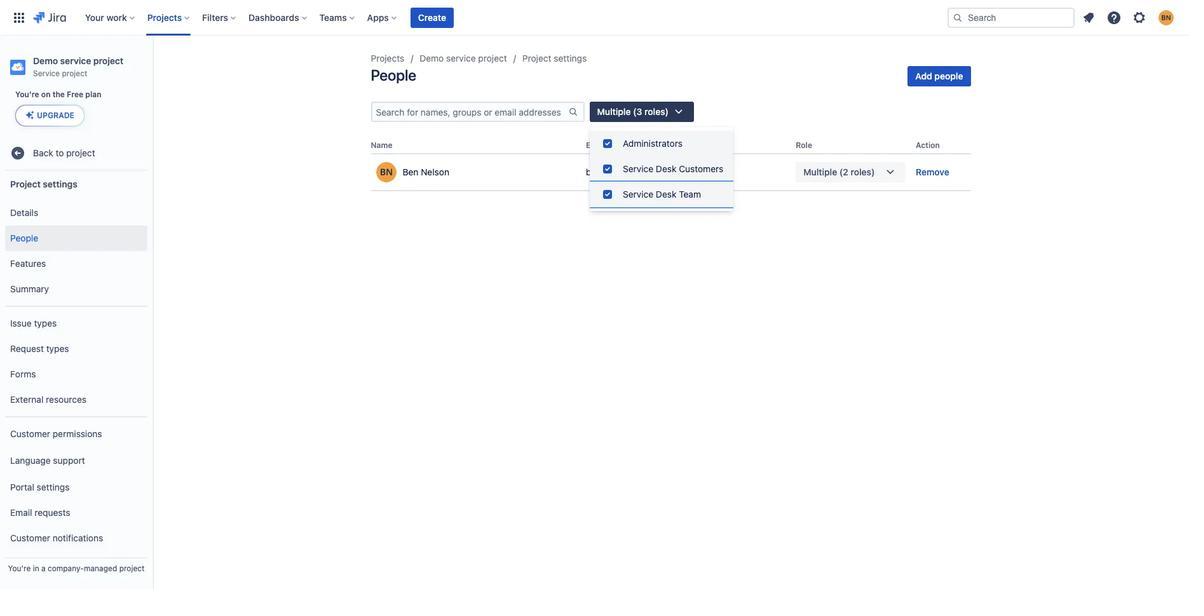 Task type: describe. For each thing, give the bounding box(es) containing it.
customers
[[679, 163, 724, 174]]

language support
[[10, 455, 85, 466]]

remove
[[916, 167, 950, 178]]

external
[[10, 394, 43, 405]]

demo service project
[[420, 53, 507, 64]]

action
[[916, 141, 940, 150]]

demo for demo service project service project
[[33, 55, 58, 66]]

external resources link
[[5, 387, 148, 413]]

widget link
[[5, 551, 148, 577]]

desk for team
[[656, 189, 677, 200]]

project settings link
[[523, 51, 587, 66]]

email requests link
[[5, 501, 148, 526]]

multiple (3 roles)
[[597, 106, 669, 117]]

portal settings
[[10, 482, 70, 493]]

you're on the free plan
[[15, 90, 101, 99]]

email for email
[[586, 141, 606, 150]]

administrators button
[[590, 131, 734, 156]]

a
[[41, 564, 46, 574]]

forms link
[[5, 362, 148, 387]]

portal settings link
[[5, 475, 148, 501]]

demo service project link
[[420, 51, 507, 66]]

people link
[[5, 226, 148, 251]]

request types link
[[5, 336, 148, 362]]

ben.nelson1980@gmail.com
[[586, 167, 702, 178]]

widget
[[10, 558, 40, 569]]

demo for demo service project
[[420, 53, 444, 64]]

on
[[41, 90, 51, 99]]

resources
[[46, 394, 86, 405]]

demo service project service project
[[33, 55, 124, 78]]

email for email requests
[[10, 507, 32, 518]]

issue types
[[10, 318, 57, 329]]

people and their roles element
[[371, 137, 971, 191]]

team
[[679, 189, 701, 200]]

in
[[33, 564, 39, 574]]

external resources
[[10, 394, 86, 405]]

projects button
[[144, 7, 195, 28]]

filters button
[[198, 7, 241, 28]]

settings image
[[1133, 10, 1148, 25]]

support
[[53, 455, 85, 466]]

you're for you're on the free plan
[[15, 90, 39, 99]]

your work
[[85, 12, 127, 23]]

you're for you're in a company-managed project
[[8, 564, 31, 574]]

people
[[935, 71, 964, 81]]

appswitcher icon image
[[11, 10, 27, 25]]

open roles dropdown image
[[883, 165, 899, 180]]

apps
[[367, 12, 389, 23]]

open roles dropdown image
[[672, 104, 687, 120]]

group containing issue types
[[5, 306, 148, 417]]

you're in a company-managed project
[[8, 564, 145, 574]]

plan
[[85, 90, 101, 99]]

back to project link
[[5, 141, 148, 166]]

request types
[[10, 343, 69, 354]]

customer for customer permissions
[[10, 428, 50, 439]]

roles) for multiple (3 roles)
[[645, 106, 669, 117]]

service for service desk customers
[[623, 163, 654, 174]]

0 vertical spatial project settings
[[523, 53, 587, 64]]

settings for language support
[[37, 482, 70, 493]]

primary element
[[8, 0, 948, 35]]

forms
[[10, 369, 36, 379]]

apps button
[[364, 7, 402, 28]]

teams
[[320, 12, 347, 23]]

project for back to project
[[66, 147, 95, 158]]

issue
[[10, 318, 32, 329]]

managed
[[84, 564, 117, 574]]

work
[[106, 12, 127, 23]]

details
[[10, 207, 38, 218]]

language
[[10, 455, 51, 466]]

language support link
[[5, 447, 148, 475]]

create
[[418, 12, 446, 23]]

teams button
[[316, 7, 360, 28]]

multiple (3 roles) button
[[590, 102, 694, 122]]

features
[[10, 258, 46, 269]]

add people
[[916, 71, 964, 81]]

filters
[[202, 12, 228, 23]]

projects link
[[371, 51, 405, 66]]

projects for 'projects' popup button
[[147, 12, 182, 23]]

1 vertical spatial project settings
[[10, 178, 77, 189]]

service desk customers button
[[590, 156, 734, 182]]



Task type: locate. For each thing, give the bounding box(es) containing it.
0 horizontal spatial project settings
[[10, 178, 77, 189]]

2 vertical spatial service
[[623, 189, 654, 200]]

service desk team button
[[590, 182, 734, 207]]

(3
[[633, 106, 643, 117]]

0 vertical spatial you're
[[15, 90, 39, 99]]

upgrade button
[[16, 106, 84, 126]]

roles) right (2
[[851, 167, 875, 178]]

banner
[[0, 0, 1190, 36]]

ben nelson
[[403, 167, 450, 178]]

desk for customers
[[656, 163, 677, 174]]

demo up 'on'
[[33, 55, 58, 66]]

company-
[[48, 564, 84, 574]]

email down portal
[[10, 507, 32, 518]]

roles) inside button
[[851, 167, 875, 178]]

1 vertical spatial projects
[[371, 53, 405, 64]]

desk down administrators 'button'
[[656, 163, 677, 174]]

1 vertical spatial service
[[623, 163, 654, 174]]

help image
[[1107, 10, 1122, 25]]

multiple (2 roles) button
[[796, 162, 906, 183]]

your profile and settings image
[[1159, 10, 1174, 25]]

email inside email requests link
[[10, 507, 32, 518]]

roles)
[[645, 106, 669, 117], [851, 167, 875, 178]]

to
[[56, 147, 64, 158]]

your
[[85, 12, 104, 23]]

your work button
[[81, 7, 140, 28]]

people down details
[[10, 233, 38, 243]]

demo down the 'create' button
[[420, 53, 444, 64]]

project up the free
[[62, 69, 87, 78]]

service
[[446, 53, 476, 64], [60, 55, 91, 66]]

ben
[[403, 167, 419, 178]]

summary link
[[5, 277, 148, 302]]

notifications image
[[1082, 10, 1097, 25]]

customer notifications
[[10, 533, 103, 544]]

1 vertical spatial desk
[[656, 189, 677, 200]]

0 vertical spatial roles)
[[645, 106, 669, 117]]

people
[[371, 66, 416, 84], [10, 233, 38, 243]]

email down multiple (3 roles)
[[586, 141, 606, 150]]

project right 'to'
[[66, 147, 95, 158]]

roles) inside popup button
[[645, 106, 669, 117]]

multiple for multiple (2 roles)
[[804, 167, 838, 178]]

group containing customer permissions
[[5, 417, 148, 589]]

multiple
[[597, 106, 631, 117], [804, 167, 838, 178]]

service down primary element
[[446, 53, 476, 64]]

1 vertical spatial settings
[[43, 178, 77, 189]]

service desk customers
[[623, 163, 724, 174]]

dashboards
[[249, 12, 299, 23]]

0 horizontal spatial people
[[10, 233, 38, 243]]

customer for customer notifications
[[10, 533, 50, 544]]

1 vertical spatial multiple
[[804, 167, 838, 178]]

projects down the apps popup button
[[371, 53, 405, 64]]

group containing details
[[5, 197, 148, 306]]

1 horizontal spatial service
[[446, 53, 476, 64]]

0 vertical spatial types
[[34, 318, 57, 329]]

2 desk from the top
[[656, 189, 677, 200]]

project for demo service project
[[478, 53, 507, 64]]

you're
[[15, 90, 39, 99], [8, 564, 31, 574]]

service inside button
[[623, 163, 654, 174]]

1 vertical spatial roles)
[[851, 167, 875, 178]]

projects inside popup button
[[147, 12, 182, 23]]

desk left team
[[656, 189, 677, 200]]

customer notifications link
[[5, 526, 148, 551]]

demo inside the demo service project service project
[[33, 55, 58, 66]]

types for issue types
[[34, 318, 57, 329]]

service down 'ben.nelson1980@gmail.com'
[[623, 189, 654, 200]]

project up plan
[[93, 55, 124, 66]]

0 vertical spatial project
[[523, 53, 552, 64]]

project
[[478, 53, 507, 64], [93, 55, 124, 66], [62, 69, 87, 78], [66, 147, 95, 158], [119, 564, 145, 574]]

1 vertical spatial types
[[46, 343, 69, 354]]

multiple for multiple (3 roles)
[[597, 106, 631, 117]]

request
[[10, 343, 44, 354]]

2 vertical spatial settings
[[37, 482, 70, 493]]

1 customer from the top
[[10, 428, 50, 439]]

0 horizontal spatial email
[[10, 507, 32, 518]]

1 vertical spatial project
[[10, 178, 41, 189]]

issue types link
[[5, 311, 148, 336]]

service inside button
[[623, 189, 654, 200]]

group containing administrators
[[590, 127, 734, 211]]

0 horizontal spatial demo
[[33, 55, 58, 66]]

1 horizontal spatial roles)
[[851, 167, 875, 178]]

add people button
[[908, 66, 971, 86]]

add
[[916, 71, 933, 81]]

1 vertical spatial you're
[[8, 564, 31, 574]]

email
[[586, 141, 606, 150], [10, 507, 32, 518]]

email requests
[[10, 507, 70, 518]]

dashboards button
[[245, 7, 312, 28]]

create button
[[411, 7, 454, 28]]

roles) for multiple (2 roles)
[[851, 167, 875, 178]]

sidebar navigation image
[[139, 51, 167, 76]]

0 horizontal spatial project
[[10, 178, 41, 189]]

summary
[[10, 283, 49, 294]]

you're left in
[[8, 564, 31, 574]]

customer up the language
[[10, 428, 50, 439]]

1 vertical spatial email
[[10, 507, 32, 518]]

customer permissions
[[10, 428, 102, 439]]

service
[[33, 69, 60, 78], [623, 163, 654, 174], [623, 189, 654, 200]]

0 vertical spatial desk
[[656, 163, 677, 174]]

0 horizontal spatial multiple
[[597, 106, 631, 117]]

0 vertical spatial service
[[33, 69, 60, 78]]

0 vertical spatial projects
[[147, 12, 182, 23]]

service up 'on'
[[33, 69, 60, 78]]

1 horizontal spatial project settings
[[523, 53, 587, 64]]

projects right work
[[147, 12, 182, 23]]

1 horizontal spatial project
[[523, 53, 552, 64]]

0 horizontal spatial projects
[[147, 12, 182, 23]]

service down administrators at the right top of the page
[[623, 163, 654, 174]]

types right issue
[[34, 318, 57, 329]]

banner containing your work
[[0, 0, 1190, 36]]

Search for names, groups or email addresses text field
[[372, 103, 568, 121]]

projects
[[147, 12, 182, 23], [371, 53, 405, 64]]

0 vertical spatial people
[[371, 66, 416, 84]]

desk inside button
[[656, 189, 677, 200]]

name
[[371, 141, 393, 150]]

1 horizontal spatial projects
[[371, 53, 405, 64]]

(2
[[840, 167, 849, 178]]

customer up widget
[[10, 533, 50, 544]]

customer permissions link
[[5, 422, 148, 447]]

multiple left "(3"
[[597, 106, 631, 117]]

notifications
[[53, 533, 103, 544]]

upgrade
[[37, 111, 74, 120]]

the
[[53, 90, 65, 99]]

settings
[[554, 53, 587, 64], [43, 178, 77, 189], [37, 482, 70, 493]]

project for demo service project service project
[[93, 55, 124, 66]]

Search field
[[948, 7, 1075, 28]]

1 vertical spatial customer
[[10, 533, 50, 544]]

free
[[67, 90, 83, 99]]

0 vertical spatial customer
[[10, 428, 50, 439]]

service for service desk team
[[623, 189, 654, 200]]

multiple left (2
[[804, 167, 838, 178]]

desk
[[656, 163, 677, 174], [656, 189, 677, 200]]

back
[[33, 147, 53, 158]]

1 horizontal spatial email
[[586, 141, 606, 150]]

search image
[[953, 12, 963, 23]]

requests
[[35, 507, 70, 518]]

projects for 'projects' link
[[371, 53, 405, 64]]

nelson
[[421, 167, 450, 178]]

multiple inside popup button
[[597, 106, 631, 117]]

service desk team
[[623, 189, 701, 200]]

0 horizontal spatial service
[[60, 55, 91, 66]]

back to project
[[33, 147, 95, 158]]

demo
[[420, 53, 444, 64], [33, 55, 58, 66]]

features link
[[5, 251, 148, 277]]

multiple inside button
[[804, 167, 838, 178]]

you're left 'on'
[[15, 90, 39, 99]]

people down the apps popup button
[[371, 66, 416, 84]]

service up the free
[[60, 55, 91, 66]]

portal
[[10, 482, 34, 493]]

group
[[590, 127, 734, 211], [5, 197, 148, 306], [5, 306, 148, 417], [5, 417, 148, 589]]

roles) right "(3"
[[645, 106, 669, 117]]

people inside people link
[[10, 233, 38, 243]]

permissions
[[53, 428, 102, 439]]

administrators
[[623, 138, 683, 149]]

project right managed
[[119, 564, 145, 574]]

types for request types
[[46, 343, 69, 354]]

multiple (2 roles)
[[804, 167, 875, 178]]

0 vertical spatial settings
[[554, 53, 587, 64]]

jira image
[[33, 10, 66, 25], [33, 10, 66, 25]]

remove button
[[916, 166, 950, 179]]

service for demo service project service project
[[60, 55, 91, 66]]

types
[[34, 318, 57, 329], [46, 343, 69, 354]]

project down primary element
[[478, 53, 507, 64]]

1 horizontal spatial multiple
[[804, 167, 838, 178]]

0 vertical spatial email
[[586, 141, 606, 150]]

1 horizontal spatial demo
[[420, 53, 444, 64]]

role
[[796, 141, 813, 150]]

service inside the demo service project service project
[[33, 69, 60, 78]]

email inside people and their roles element
[[586, 141, 606, 150]]

project
[[523, 53, 552, 64], [10, 178, 41, 189]]

1 desk from the top
[[656, 163, 677, 174]]

1 vertical spatial people
[[10, 233, 38, 243]]

project settings
[[523, 53, 587, 64], [10, 178, 77, 189]]

0 horizontal spatial roles)
[[645, 106, 669, 117]]

desk inside button
[[656, 163, 677, 174]]

settings for demo service project
[[554, 53, 587, 64]]

service inside the demo service project service project
[[60, 55, 91, 66]]

service for demo service project
[[446, 53, 476, 64]]

1 horizontal spatial people
[[371, 66, 416, 84]]

0 vertical spatial multiple
[[597, 106, 631, 117]]

types right the request on the left of the page
[[46, 343, 69, 354]]

details link
[[5, 200, 148, 226]]

2 customer from the top
[[10, 533, 50, 544]]



Task type: vqa. For each thing, say whether or not it's contained in the screenshot.
service related to Demo service project Service project
yes



